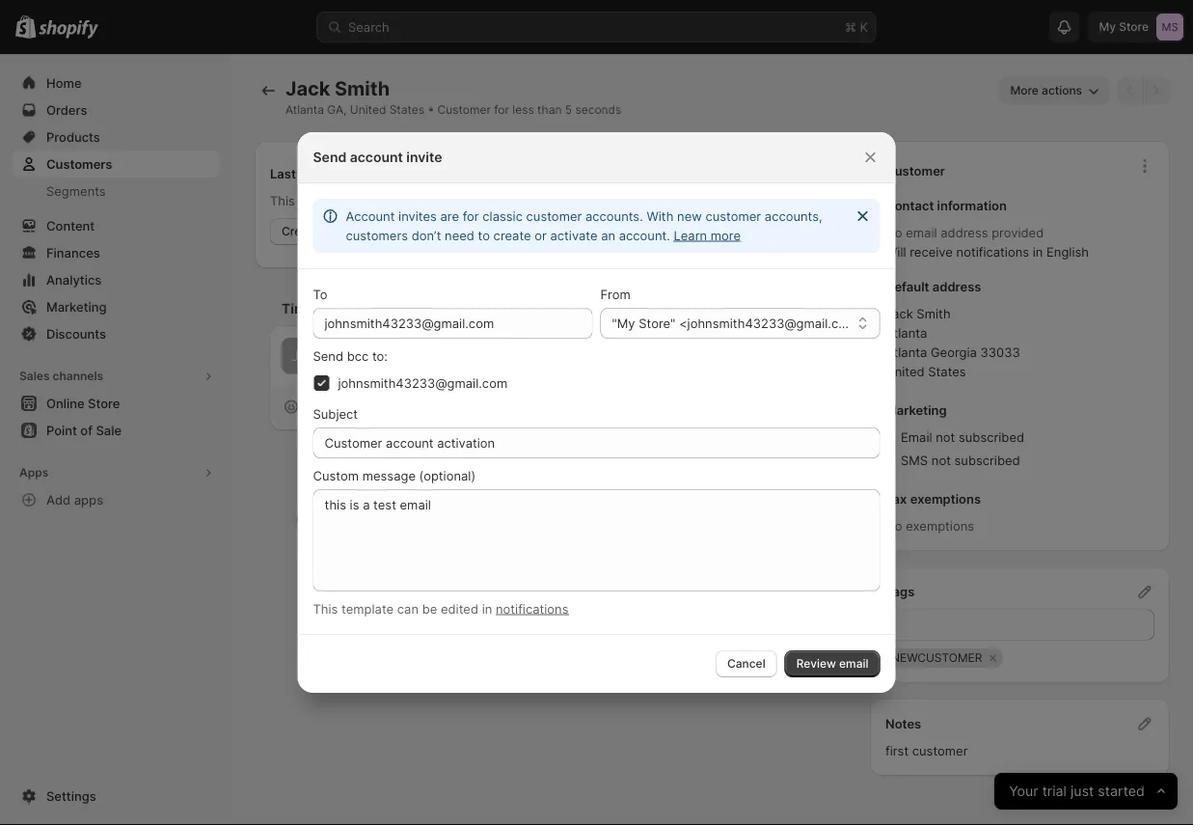 Task type: locate. For each thing, give the bounding box(es) containing it.
new
[[677, 208, 702, 223]]

1 vertical spatial notifications
[[496, 601, 569, 616]]

jack up ga,
[[286, 77, 330, 100]]

atlanta
[[286, 103, 324, 117], [886, 326, 928, 341], [886, 345, 928, 360]]

send account invite dialog
[[0, 132, 1194, 693]]

0 vertical spatial this
[[270, 193, 295, 208]]

states left •
[[390, 103, 425, 117]]

for
[[494, 103, 509, 117], [463, 208, 479, 223]]

no
[[886, 225, 903, 240], [886, 519, 903, 534]]

0 vertical spatial order
[[299, 166, 332, 181]]

newcustomer
[[892, 651, 983, 665]]

0 vertical spatial jack
[[286, 77, 330, 100]]

1 vertical spatial customer
[[886, 164, 946, 179]]

no for no email address provided will receive notifications in english
[[886, 225, 903, 240]]

more
[[711, 228, 741, 243]]

0 vertical spatial for
[[494, 103, 509, 117]]

atlanta inside jack smith atlanta ga, united states • customer for less than 5 seconds
[[286, 103, 324, 117]]

email inside button
[[840, 657, 869, 671]]

for down the orders
[[463, 208, 479, 223]]

not
[[936, 430, 956, 445], [932, 453, 951, 468]]

0 vertical spatial smith
[[335, 77, 390, 100]]

in down provided
[[1033, 245, 1044, 260]]

not for email
[[936, 430, 956, 445]]

1 horizontal spatial this
[[313, 601, 338, 616]]

status containing account invites are for classic customer accounts. with new customer accounts, customers don't need to create or activate an account.
[[313, 199, 881, 253]]

email up the receive
[[906, 225, 938, 240]]

exemptions
[[911, 492, 981, 507], [906, 519, 975, 534]]

sms
[[901, 453, 928, 468]]

information
[[938, 198, 1007, 213]]

address down information
[[941, 225, 989, 240]]

accounts,
[[765, 208, 823, 223]]

invites
[[399, 208, 437, 223]]

search
[[348, 19, 390, 34]]

1 vertical spatial no
[[886, 519, 903, 534]]

customer up 'more'
[[706, 208, 762, 223]]

created
[[354, 512, 399, 527]]

0 vertical spatial subscribed
[[959, 430, 1025, 445]]

jack smith atlanta atlanta georgia 33033 united states
[[886, 306, 1021, 379]]

1 vertical spatial email
[[840, 657, 869, 671]]

1 horizontal spatial notifications
[[957, 245, 1030, 260]]

atlanta down the default
[[886, 326, 928, 341]]

notifications
[[957, 245, 1030, 260], [496, 601, 569, 616]]

email
[[906, 225, 938, 240], [840, 657, 869, 671]]

order right last
[[299, 166, 332, 181]]

status inside send account invite dialog
[[313, 199, 881, 253]]

1 horizontal spatial for
[[494, 103, 509, 117]]

send left 'bcc'
[[313, 348, 344, 363]]

customer right •
[[438, 103, 491, 117]]

subscribed up sms not subscribed on the bottom
[[959, 430, 1025, 445]]

0 vertical spatial email
[[906, 225, 938, 240]]

johnsmith43233@gmail.com
[[338, 375, 508, 390]]

hasn't
[[358, 193, 393, 208]]

notifications inside send account invite dialog
[[496, 601, 569, 616]]

united inside jack smith atlanta ga, united states • customer for less than 5 seconds
[[350, 103, 386, 117]]

order
[[299, 166, 332, 181], [322, 224, 352, 238]]

0 vertical spatial customer
[[438, 103, 491, 117]]

this inside send account invite dialog
[[313, 601, 338, 616]]

not right sms
[[932, 453, 951, 468]]

custom message (optional)
[[313, 468, 476, 483]]

no up will on the right top
[[886, 225, 903, 240]]

states
[[390, 103, 425, 117], [929, 364, 967, 379]]

email right the review
[[840, 657, 869, 671]]

store"
[[639, 316, 676, 331]]

0 horizontal spatial this
[[270, 193, 295, 208]]

0 vertical spatial notifications
[[957, 245, 1030, 260]]

no inside no email address provided will receive notifications in english
[[886, 225, 903, 240]]

1 vertical spatial subscribed
[[955, 453, 1021, 468]]

address down the receive
[[933, 279, 982, 294]]

order inside create order button
[[322, 224, 352, 238]]

Leave a comment... text field
[[329, 346, 828, 365]]

0 horizontal spatial smith
[[335, 77, 390, 100]]

0 horizontal spatial jack
[[286, 77, 330, 100]]

shopify image
[[39, 20, 99, 39]]

jack inside jack smith atlanta atlanta georgia 33033 united states
[[886, 306, 914, 321]]

1 vertical spatial this
[[313, 601, 338, 616]]

not up sms not subscribed on the bottom
[[936, 430, 956, 445]]

don't
[[412, 228, 441, 243]]

1 horizontal spatial states
[[929, 364, 967, 379]]

0 horizontal spatial customer
[[438, 103, 491, 117]]

<johnsmith43233@gmail.com>
[[679, 316, 865, 331]]

0 horizontal spatial in
[[482, 601, 492, 616]]

than
[[538, 103, 562, 117]]

smith
[[335, 77, 390, 100], [917, 306, 951, 321]]

last
[[270, 166, 296, 181]]

1 vertical spatial in
[[482, 601, 492, 616]]

email for no
[[906, 225, 938, 240]]

yet
[[507, 193, 525, 208]]

1 horizontal spatial customer
[[886, 164, 946, 179]]

united
[[350, 103, 386, 117], [886, 364, 925, 379]]

to
[[478, 228, 490, 243]]

smith down default address
[[917, 306, 951, 321]]

review email
[[797, 657, 869, 671]]

united right ga,
[[350, 103, 386, 117]]

to:
[[372, 348, 388, 363]]

0 vertical spatial united
[[350, 103, 386, 117]]

order right create
[[322, 224, 352, 238]]

1 no from the top
[[886, 225, 903, 240]]

smith inside jack smith atlanta atlanta georgia 33033 united states
[[917, 306, 951, 321]]

status
[[313, 199, 881, 253]]

1 vertical spatial states
[[929, 364, 967, 379]]

states down georgia
[[929, 364, 967, 379]]

this down last
[[270, 193, 295, 208]]

this left "template"
[[313, 601, 338, 616]]

or
[[535, 228, 547, 243]]

0 vertical spatial no
[[886, 225, 903, 240]]

in inside no email address provided will receive notifications in english
[[1033, 245, 1044, 260]]

atlanta left georgia
[[886, 345, 928, 360]]

default
[[886, 279, 930, 294]]

0 vertical spatial address
[[941, 225, 989, 240]]

notifications inside no email address provided will receive notifications in english
[[957, 245, 1030, 260]]

states inside jack smith atlanta atlanta georgia 33033 united states
[[929, 364, 967, 379]]

send for send account invite
[[313, 149, 347, 165]]

2 vertical spatial atlanta
[[886, 345, 928, 360]]

placed down the account
[[335, 166, 376, 181]]

sales
[[19, 369, 50, 383]]

Custom message (optional) text field
[[313, 489, 881, 592]]

1 vertical spatial smith
[[917, 306, 951, 321]]

1 horizontal spatial in
[[1033, 245, 1044, 260]]

1 vertical spatial send
[[313, 348, 344, 363]]

customer up contact
[[886, 164, 946, 179]]

exemptions up no exemptions
[[911, 492, 981, 507]]

cancel
[[728, 657, 766, 671]]

0 horizontal spatial placed
[[335, 166, 376, 181]]

1 vertical spatial united
[[886, 364, 925, 379]]

jack for jack smith atlanta atlanta georgia 33033 united states
[[886, 306, 914, 321]]

notifications down provided
[[957, 245, 1030, 260]]

0 horizontal spatial states
[[390, 103, 425, 117]]

send account invite
[[313, 149, 442, 165]]

0 horizontal spatial email
[[840, 657, 869, 671]]

placed up invites
[[397, 193, 437, 208]]

1 vertical spatial atlanta
[[886, 326, 928, 341]]

jack down the default
[[886, 306, 914, 321]]

seconds
[[576, 103, 622, 117]]

can
[[397, 601, 419, 616]]

subject
[[313, 406, 358, 421]]

subscribed
[[959, 430, 1025, 445], [955, 453, 1021, 468]]

this template can be edited in notifications
[[313, 601, 569, 616]]

account invites are for classic customer accounts. with new customer accounts, customers don't need to create or activate an account.
[[346, 208, 823, 243]]

smith inside jack smith atlanta ga, united states • customer for less than 5 seconds
[[335, 77, 390, 100]]

create order button
[[270, 218, 363, 245]]

in
[[1033, 245, 1044, 260], [482, 601, 492, 616]]

learn more link
[[662, 222, 753, 249]]

united up marketing
[[886, 364, 925, 379]]

email inside no email address provided will receive notifications in english
[[906, 225, 938, 240]]

jack
[[286, 77, 330, 100], [886, 306, 914, 321]]

email
[[901, 430, 933, 445]]

1 horizontal spatial jack
[[886, 306, 914, 321]]

notifications right edited
[[496, 601, 569, 616]]

an
[[601, 228, 616, 243]]

states inside jack smith atlanta ga, united states • customer for less than 5 seconds
[[390, 103, 425, 117]]

0 vertical spatial exemptions
[[911, 492, 981, 507]]

atlanta for jack smith atlanta atlanta georgia 33033 united states
[[886, 326, 928, 341]]

channels
[[53, 369, 103, 383]]

2 no from the top
[[886, 519, 903, 534]]

notifications for receive
[[957, 245, 1030, 260]]

segments
[[46, 183, 106, 198]]

1 horizontal spatial united
[[886, 364, 925, 379]]

0 horizontal spatial for
[[463, 208, 479, 223]]

notifications link
[[496, 601, 569, 616]]

1 horizontal spatial smith
[[917, 306, 951, 321]]

0 vertical spatial send
[[313, 149, 347, 165]]

0 vertical spatial states
[[390, 103, 425, 117]]

order for create
[[322, 224, 352, 238]]

subscribed for email not subscribed
[[959, 430, 1025, 445]]

1 vertical spatial jack
[[886, 306, 914, 321]]

1 horizontal spatial placed
[[397, 193, 437, 208]]

1 horizontal spatial email
[[906, 225, 938, 240]]

0 vertical spatial in
[[1033, 245, 1044, 260]]

subscribed down email not subscribed
[[955, 453, 1021, 468]]

atlanta left ga,
[[286, 103, 324, 117]]

1 send from the top
[[313, 149, 347, 165]]

in inside send account invite dialog
[[482, 601, 492, 616]]

0 horizontal spatial united
[[350, 103, 386, 117]]

1 vertical spatial order
[[322, 224, 352, 238]]

discounts
[[46, 326, 106, 341]]

0 vertical spatial atlanta
[[286, 103, 324, 117]]

0 vertical spatial not
[[936, 430, 956, 445]]

custom
[[313, 468, 359, 483]]

sms not subscribed
[[901, 453, 1021, 468]]

from
[[601, 287, 631, 302]]

exemptions down tax exemptions
[[906, 519, 975, 534]]

1 vertical spatial placed
[[397, 193, 437, 208]]

2 send from the top
[[313, 348, 344, 363]]

1 vertical spatial exemptions
[[906, 519, 975, 534]]

order for last
[[299, 166, 332, 181]]

for left "less"
[[494, 103, 509, 117]]

5
[[565, 103, 572, 117]]

1 vertical spatial not
[[932, 453, 951, 468]]

0 horizontal spatial notifications
[[496, 601, 569, 616]]

in right edited
[[482, 601, 492, 616]]

jack inside jack smith atlanta ga, united states • customer for less than 5 seconds
[[286, 77, 330, 100]]

no down tax
[[886, 519, 903, 534]]

send up last order placed
[[313, 149, 347, 165]]

smith up ga,
[[335, 77, 390, 100]]

1 vertical spatial for
[[463, 208, 479, 223]]

email for review
[[840, 657, 869, 671]]



Task type: vqa. For each thing, say whether or not it's contained in the screenshot.
For in the Jack Smith Atlanta GA, United States • Customer for less than 5 seconds
yes



Task type: describe. For each thing, give the bounding box(es) containing it.
not for sms
[[932, 453, 951, 468]]

are
[[441, 208, 459, 223]]

customers link
[[12, 151, 220, 178]]

Subject text field
[[313, 427, 881, 458]]

account.
[[619, 228, 670, 243]]

customer down last order placed
[[299, 193, 354, 208]]

apps
[[19, 466, 49, 480]]

message
[[363, 468, 416, 483]]

k
[[860, 19, 868, 34]]

no email address provided will receive notifications in english
[[886, 225, 1089, 260]]

last order placed
[[270, 166, 376, 181]]

with
[[647, 208, 674, 223]]

tags
[[886, 584, 915, 599]]

avatar with initials j s image
[[282, 338, 318, 374]]

english
[[1047, 245, 1089, 260]]

this customer hasn't placed any orders yet
[[270, 193, 525, 208]]

account
[[350, 149, 403, 165]]

be
[[422, 601, 437, 616]]

notifications for in
[[496, 601, 569, 616]]

review
[[797, 657, 837, 671]]

will
[[886, 245, 907, 260]]

united inside jack smith atlanta atlanta georgia 33033 united states
[[886, 364, 925, 379]]

this for this template can be edited in notifications
[[313, 601, 338, 616]]

jack smith atlanta ga, united states • customer for less than 5 seconds
[[286, 77, 622, 117]]

learn
[[674, 228, 707, 243]]

to
[[313, 287, 328, 302]]

account
[[346, 208, 395, 223]]

smith for jack smith atlanta ga, united states • customer for less than 5 seconds
[[335, 77, 390, 100]]

home
[[46, 75, 82, 90]]

customer.
[[428, 512, 486, 527]]

add apps button
[[12, 486, 220, 513]]

accounts.
[[586, 208, 643, 223]]

timeline
[[282, 301, 338, 317]]

apps
[[74, 492, 103, 507]]

tax exemptions
[[886, 492, 981, 507]]

home link
[[12, 69, 220, 96]]

"my
[[612, 316, 635, 331]]

no exemptions
[[886, 519, 975, 534]]

classic
[[483, 208, 523, 223]]

⌘
[[845, 19, 857, 34]]

this
[[403, 512, 424, 527]]

"my store" <johnsmith43233@gmail.com>
[[612, 316, 865, 331]]

contact
[[886, 198, 934, 213]]

create order
[[282, 224, 352, 238]]

exemptions for tax exemptions
[[911, 492, 981, 507]]

orders
[[465, 193, 503, 208]]

apps button
[[12, 459, 220, 486]]

marketing
[[886, 403, 947, 418]]

discounts link
[[12, 320, 220, 347]]

less
[[513, 103, 534, 117]]

first
[[886, 743, 909, 758]]

invite
[[407, 149, 442, 165]]

no for no exemptions
[[886, 519, 903, 534]]

settings link
[[12, 783, 220, 810]]

segments link
[[12, 178, 220, 205]]

default address
[[886, 279, 982, 294]]

send for send bcc to:
[[313, 348, 344, 363]]

0 vertical spatial placed
[[335, 166, 376, 181]]

customer up or
[[527, 208, 582, 223]]

receive
[[910, 245, 953, 260]]

tax
[[886, 492, 907, 507]]

address inside no email address provided will receive notifications in english
[[941, 225, 989, 240]]

subscribed for sms not subscribed
[[955, 453, 1021, 468]]

customers
[[46, 156, 112, 171]]

1 vertical spatial address
[[933, 279, 982, 294]]

edited
[[441, 601, 479, 616]]

provided
[[992, 225, 1044, 240]]

need
[[445, 228, 475, 243]]

you created this customer.
[[328, 512, 486, 527]]

jack for jack smith atlanta ga, united states • customer for less than 5 seconds
[[286, 77, 330, 100]]

create
[[282, 224, 319, 238]]

exemptions for no exemptions
[[906, 519, 975, 534]]

To text field
[[313, 308, 593, 339]]

notes
[[886, 716, 922, 731]]

for inside jack smith atlanta ga, united states • customer for less than 5 seconds
[[494, 103, 509, 117]]

add
[[46, 492, 71, 507]]

•
[[428, 103, 434, 117]]

this for this customer hasn't placed any orders yet
[[270, 193, 295, 208]]

smith for jack smith atlanta atlanta georgia 33033 united states
[[917, 306, 951, 321]]

email not subscribed
[[901, 430, 1025, 445]]

today
[[328, 480, 361, 494]]

for inside account invites are for classic customer accounts. with new customer accounts, customers don't need to create or activate an account.
[[463, 208, 479, 223]]

33033
[[981, 345, 1021, 360]]

atlanta for jack smith atlanta ga, united states • customer for less than 5 seconds
[[286, 103, 324, 117]]

learn more
[[674, 228, 741, 243]]

create
[[494, 228, 531, 243]]

customer right first
[[913, 743, 968, 758]]

bcc
[[347, 348, 369, 363]]

customer inside jack smith atlanta ga, united states • customer for less than 5 seconds
[[438, 103, 491, 117]]

(optional)
[[419, 468, 476, 483]]

first customer
[[886, 743, 968, 758]]

customers
[[346, 228, 408, 243]]

contact information
[[886, 198, 1007, 213]]

activate
[[551, 228, 598, 243]]

add apps
[[46, 492, 103, 507]]

⌘ k
[[845, 19, 868, 34]]



